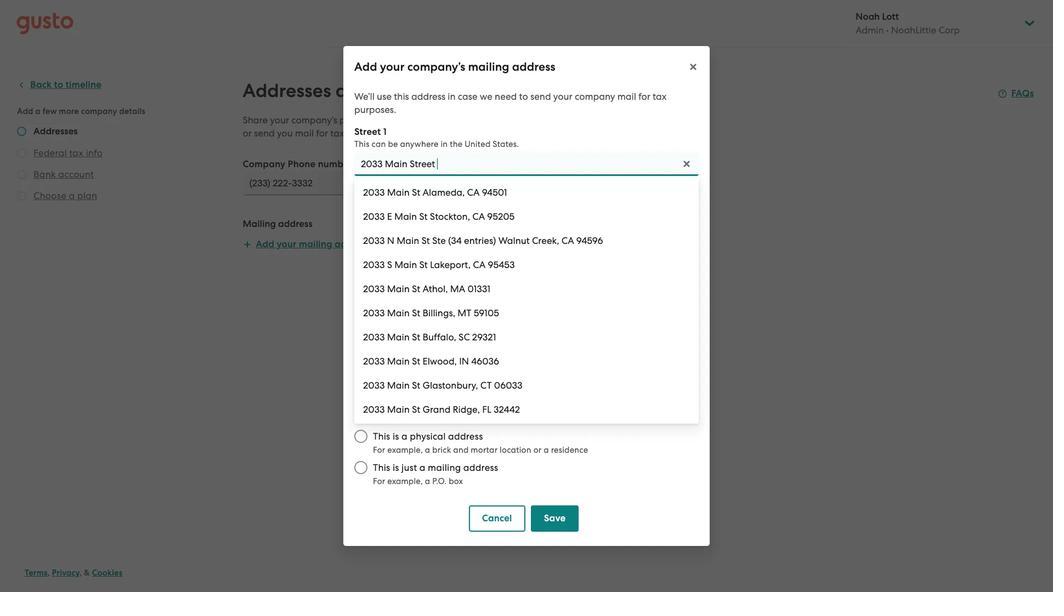Task type: locate. For each thing, give the bounding box(es) containing it.
continue
[[426, 287, 465, 298]]

mailing up the details
[[468, 60, 509, 74]]

number up glastonbury,
[[430, 361, 464, 373]]

1 horizontal spatial company
[[354, 361, 397, 373]]

glastonbury,
[[423, 380, 478, 391]]

0 vertical spatial mail
[[617, 91, 636, 102]]

this right use at the top left of the page
[[394, 91, 409, 102]]

0 horizontal spatial number
[[318, 159, 352, 170]]

mail inside share your company's phone number and address, in case we need to contact you or send you mail for tax purposes.
[[295, 128, 314, 139]]

46036
[[471, 356, 499, 367]]

number for (555) 012-3456 telephone field
[[318, 159, 352, 170]]

1 vertical spatial number
[[318, 159, 352, 170]]

st inside 'button'
[[421, 235, 430, 246]]

example, down this is a physical address
[[387, 445, 423, 455]]

0 vertical spatial company's
[[407, 60, 465, 74]]

company's inside dialog
[[407, 60, 465, 74]]

0 horizontal spatial to
[[519, 91, 528, 102]]

buffalo,
[[423, 332, 456, 343]]

2033 inside 'button'
[[363, 235, 385, 246]]

2033 main st alameda, ca 94501
[[363, 187, 507, 198]]

just left 32442
[[477, 412, 493, 423]]

company
[[575, 91, 615, 102]]

save for save and continue
[[382, 287, 404, 298]]

add your company's mailing address dialog
[[343, 46, 710, 546]]

1 horizontal spatial send
[[530, 91, 551, 102]]

2033 main st athol, ma 01331 button
[[354, 277, 699, 301]]

mailing
[[243, 218, 276, 230]]

street for 1
[[354, 126, 381, 138]]

0 vertical spatial case
[[458, 91, 478, 102]]

company's left phone
[[291, 115, 337, 126]]

contact inside share your company's phone number and address, in case we need to contact you or send you mail for tax purposes.
[[547, 115, 580, 126]]

company's inside share your company's phone number and address, in case we need to contact you or send you mail for tax purposes.
[[291, 115, 337, 126]]

company down zip
[[354, 361, 397, 373]]

2033 for 2033 main st buffalo, sc 29321
[[363, 332, 385, 343]]

to inside we'll use this address in case we need to send your company mail for tax purposes.
[[519, 91, 528, 102]]

1 horizontal spatial just
[[477, 412, 493, 423]]

1 vertical spatial or
[[466, 412, 475, 423]]

company phone number
[[243, 159, 352, 170], [354, 361, 464, 373]]

is up for example, a p.o. box
[[393, 462, 399, 473]]

case down add your company's mailing address
[[458, 91, 478, 102]]

we down add your company's mailing address
[[480, 91, 492, 102]]

to up street 1 "field"
[[536, 115, 544, 126]]

main down s
[[387, 284, 410, 295]]

st up "2033 main st athol, ma 01331"
[[419, 259, 428, 270]]

for inside we'll use this address in case we need to send your company mail for tax purposes.
[[638, 91, 650, 102]]

to right the details
[[519, 91, 528, 102]]

physical up this is a physical address
[[390, 412, 426, 423]]

1 vertical spatial this
[[373, 431, 390, 442]]

is for a
[[393, 431, 399, 442]]

0 horizontal spatial just
[[401, 462, 417, 473]]

address down is this a physical address or just a mailing address?
[[448, 431, 483, 442]]

0 horizontal spatial or
[[243, 128, 252, 139]]

main left grand
[[387, 404, 410, 415]]

0 horizontal spatial you
[[277, 128, 293, 139]]

2033 inside 2033 e main st stockton, ca 95205 button
[[363, 211, 385, 222]]

company phone number inside dialog main content element
[[354, 361, 464, 373]]

example, for a
[[387, 445, 423, 455]]

2033 inside 2033 main st alameda, ca 94501 button
[[363, 187, 385, 198]]

this is a physical address
[[373, 431, 483, 442]]

2033 e main st stockton, ca 95205 button
[[354, 205, 699, 229]]

mail inside we'll use this address in case we need to send your company mail for tax purposes.
[[617, 91, 636, 102]]

main up e at left
[[387, 187, 410, 198]]

1 horizontal spatial add
[[354, 60, 377, 74]]

for down this is a physical address option
[[373, 477, 385, 486]]

1 horizontal spatial for
[[638, 91, 650, 102]]

1 vertical spatial for
[[373, 477, 385, 486]]

2033 inside 2033 main st billings, mt 59105 button
[[363, 308, 385, 319]]

company for (555) 012-3456 telephone field
[[243, 159, 285, 170]]

95205
[[487, 211, 515, 222]]

just up for example, a p.o. box
[[401, 462, 417, 473]]

1 vertical spatial save
[[544, 513, 566, 524]]

or left fl
[[466, 412, 475, 423]]

0 horizontal spatial tax
[[330, 128, 344, 139]]

purposes. down use at the top left of the page
[[354, 104, 396, 115]]

st for athol,
[[412, 284, 420, 295]]

we up states.
[[496, 115, 509, 126]]

st inside button
[[412, 332, 420, 343]]

purposes.
[[354, 104, 396, 115], [347, 128, 388, 139]]

ca
[[467, 187, 480, 198], [472, 211, 485, 222], [561, 235, 574, 246], [473, 259, 485, 270]]

,
[[48, 568, 50, 578], [80, 568, 82, 578]]

0 horizontal spatial we
[[480, 91, 492, 102]]

main inside button
[[387, 332, 410, 343]]

physical for is
[[410, 431, 446, 442]]

phone inside dialog main content element
[[399, 361, 427, 373]]

0 vertical spatial this
[[354, 139, 369, 149]]

2033 main st alameda, ca 94501 button
[[354, 180, 699, 205]]

need inside share your company's phone number and address, in case we need to contact you or send you mail for tax purposes.
[[511, 115, 533, 126]]

and right brick
[[453, 445, 469, 455]]

0 vertical spatial need
[[495, 91, 517, 102]]

tax
[[653, 91, 667, 102], [330, 128, 344, 139]]

company's for mailing
[[407, 60, 465, 74]]

a right fl
[[496, 412, 502, 423]]

1 vertical spatial just
[[401, 462, 417, 473]]

2 vertical spatial this
[[373, 462, 390, 473]]

your inside share your company's phone number and address, in case we need to contact you or send you mail for tax purposes.
[[270, 115, 289, 126]]

a right is in the bottom of the page
[[382, 412, 388, 423]]

for up this is just a mailing address option
[[373, 445, 385, 455]]

0 vertical spatial in
[[448, 91, 456, 102]]

company's up the details
[[407, 60, 465, 74]]

physical
[[390, 412, 426, 423], [410, 431, 446, 442]]

0 vertical spatial tax
[[653, 91, 667, 102]]

1 horizontal spatial tax
[[653, 91, 667, 102]]

2 vertical spatial or
[[533, 445, 542, 455]]

1 vertical spatial company's
[[291, 115, 337, 126]]

2 for from the top
[[373, 477, 385, 486]]

add your mailing address
[[256, 239, 370, 250]]

in left the the
[[441, 139, 448, 149]]

ca left 95453 at the top left of the page
[[473, 259, 485, 270]]

your for share your company's phone number and address, in case we need to contact you or send you mail for tax purposes.
[[270, 115, 289, 126]]

purposes. up the can
[[347, 128, 388, 139]]

we'll use this address in case we need to send your company mail for tax purposes.
[[354, 91, 667, 115]]

1 horizontal spatial you
[[582, 115, 598, 126]]

case up united
[[474, 115, 494, 126]]

0 horizontal spatial add
[[256, 239, 274, 250]]

2033 main st athol, ma 01331
[[363, 284, 490, 295]]

2033 for 2033 main st glastonbury, ct 06033
[[363, 380, 385, 391]]

phone for 'company phone number' phone field
[[399, 361, 427, 373]]

2033 inside 2033 main st buffalo, sc 29321 button
[[363, 332, 385, 343]]

main for athol,
[[387, 284, 410, 295]]

1 vertical spatial company phone number
[[354, 361, 464, 373]]

this inside we'll use this address in case we need to send your company mail for tax purposes.
[[394, 91, 409, 102]]

address up address,
[[411, 91, 445, 102]]

0 vertical spatial street
[[354, 126, 381, 138]]

1 vertical spatial need
[[511, 115, 533, 126]]

phone
[[288, 159, 316, 170], [399, 361, 427, 373]]

residence
[[551, 445, 588, 455]]

0 vertical spatial example,
[[387, 445, 423, 455]]

main for glastonbury,
[[387, 380, 410, 391]]

tax inside share your company's phone number and address, in case we need to contact you or send you mail for tax purposes.
[[330, 128, 344, 139]]

st left grand
[[412, 404, 420, 415]]

your down "mailing address"
[[277, 239, 297, 250]]

0 vertical spatial number
[[370, 115, 403, 126]]

this for this is a physical address
[[373, 431, 390, 442]]

6 2033 from the top
[[363, 308, 385, 319]]

1 horizontal spatial this
[[394, 91, 409, 102]]

0 horizontal spatial send
[[254, 128, 275, 139]]

1 vertical spatial send
[[254, 128, 275, 139]]

0 vertical spatial company
[[243, 159, 285, 170]]

st down save and continue button
[[412, 308, 420, 319]]

0 vertical spatial this
[[394, 91, 409, 102]]

ca left "95205"
[[472, 211, 485, 222]]

1 vertical spatial tax
[[330, 128, 344, 139]]

, left privacy
[[48, 568, 50, 578]]

1 vertical spatial company
[[354, 361, 397, 373]]

and up 2033 main st billings, mt 59105
[[406, 287, 424, 298]]

1 vertical spatial purposes.
[[347, 128, 388, 139]]

for for this is just a mailing address
[[373, 477, 385, 486]]

we
[[480, 91, 492, 102], [496, 115, 509, 126]]

address down for example, a brick and mortar location or a residence
[[463, 462, 498, 473]]

number down phone
[[318, 159, 352, 170]]

case inside we'll use this address in case we need to send your company mail for tax purposes.
[[458, 91, 478, 102]]

main right n
[[397, 235, 419, 246]]

e
[[387, 211, 392, 222]]

1 vertical spatial example,
[[387, 477, 423, 486]]

2033 e main st stockton, ca 95205
[[363, 211, 515, 222]]

and up anywhere
[[406, 115, 423, 126]]

0 vertical spatial or
[[243, 128, 252, 139]]

states.
[[493, 139, 519, 149]]

1 horizontal spatial we
[[496, 115, 509, 126]]

2 vertical spatial number
[[430, 361, 464, 373]]

add
[[354, 60, 377, 74], [256, 239, 274, 250]]

st for elwood,
[[412, 356, 420, 367]]

add up addresses and contact details
[[354, 60, 377, 74]]

addresses
[[243, 80, 331, 102]]

1 horizontal spatial company's
[[407, 60, 465, 74]]

suggestions list box
[[354, 178, 699, 424]]

0 horizontal spatial save
[[382, 287, 404, 298]]

st down 2033 main st elwood, in 46036
[[412, 380, 420, 391]]

st for alameda,
[[412, 187, 420, 198]]

1 vertical spatial this
[[363, 412, 379, 423]]

address up state
[[335, 239, 370, 250]]

save for save
[[544, 513, 566, 524]]

10 2033 from the top
[[363, 404, 385, 415]]

1 vertical spatial street
[[354, 184, 381, 195]]

or right location
[[533, 445, 542, 455]]

0 vertical spatial company phone number
[[243, 159, 352, 170]]

in up address,
[[448, 91, 456, 102]]

st left buffalo, on the left bottom
[[412, 332, 420, 343]]

0 vertical spatial for
[[373, 445, 385, 455]]

company inside dialog main content element
[[354, 361, 397, 373]]

2 street from the top
[[354, 184, 381, 195]]

privacy link
[[52, 568, 80, 578]]

2 vertical spatial in
[[441, 139, 448, 149]]

1 horizontal spatial number
[[370, 115, 403, 126]]

1 example, from the top
[[387, 445, 423, 455]]

street inside street 1 this can be anywhere in the united states.
[[354, 126, 381, 138]]

1 vertical spatial to
[[536, 115, 544, 126]]

0 vertical spatial physical
[[390, 412, 426, 423]]

main down 2033 main st buffalo, sc 29321
[[387, 356, 410, 367]]

this down this is a physical address option
[[373, 462, 390, 473]]

0 horizontal spatial mail
[[295, 128, 314, 139]]

entries)
[[464, 235, 496, 246]]

2033 for 2033 s main st lakeport, ca 95453
[[363, 259, 385, 270]]

0 horizontal spatial phone
[[288, 159, 316, 170]]

for
[[373, 445, 385, 455], [373, 477, 385, 486]]

1 horizontal spatial or
[[466, 412, 475, 423]]

1 horizontal spatial contact
[[547, 115, 580, 126]]

2 horizontal spatial or
[[533, 445, 542, 455]]

2033 for 2033 main st athol, ma 01331
[[363, 284, 385, 295]]

1 vertical spatial physical
[[410, 431, 446, 442]]

and inside share your company's phone number and address, in case we need to contact you or send you mail for tax purposes.
[[406, 115, 423, 126]]

5 2033 from the top
[[363, 284, 385, 295]]

number up 1
[[370, 115, 403, 126]]

st for glastonbury,
[[412, 380, 420, 391]]

save inside dialog main content element
[[544, 513, 566, 524]]

you down the 'addresses'
[[277, 128, 293, 139]]

and up phone
[[336, 80, 370, 102]]

this left the can
[[354, 139, 369, 149]]

tax inside we'll use this address in case we need to send your company mail for tax purposes.
[[653, 91, 667, 102]]

st left ste
[[421, 235, 430, 246]]

(34
[[448, 235, 462, 246]]

ca inside the 2033 n main st ste (34 entries) walnut creek, ca 94596 'button'
[[561, 235, 574, 246]]

main
[[387, 187, 410, 198], [394, 211, 417, 222], [397, 235, 419, 246], [394, 259, 417, 270], [387, 284, 410, 295], [387, 308, 410, 319], [387, 332, 410, 343], [387, 356, 410, 367], [387, 380, 410, 391], [387, 404, 410, 415]]

0 vertical spatial phone
[[288, 159, 316, 170]]

number inside dialog main content element
[[430, 361, 464, 373]]

1 vertical spatial is
[[393, 462, 399, 473]]

we'll
[[354, 91, 375, 102]]

mailing
[[468, 60, 509, 74], [299, 239, 332, 250], [504, 412, 537, 423], [428, 462, 461, 473]]

address inside we'll use this address in case we need to send your company mail for tax purposes.
[[411, 91, 445, 102]]

1 vertical spatial we
[[496, 115, 509, 126]]

0 horizontal spatial company
[[243, 159, 285, 170]]

or down share
[[243, 128, 252, 139]]

is
[[393, 431, 399, 442], [393, 462, 399, 473]]

1 is from the top
[[393, 431, 399, 442]]

mt
[[458, 308, 471, 319]]

0 vertical spatial we
[[480, 91, 492, 102]]

you down company
[[582, 115, 598, 126]]

main down 2033 main st elwood, in 46036
[[387, 380, 410, 391]]

physical up brick
[[410, 431, 446, 442]]

this up this is just a mailing address option
[[373, 431, 390, 442]]

ca left 94501
[[467, 187, 480, 198]]

mailing down 'company phone number' phone field
[[504, 412, 537, 423]]

privacy
[[52, 568, 80, 578]]

st for buffalo,
[[412, 332, 420, 343]]

st left elwood,
[[412, 356, 420, 367]]

send left company
[[530, 91, 551, 102]]

1 for from the top
[[373, 445, 385, 455]]

is this a physical address or just a mailing address?
[[354, 412, 580, 423]]

2033 inside 2033 main st grand ridge, fl 32442 button
[[363, 404, 385, 415]]

you
[[582, 115, 598, 126], [277, 128, 293, 139]]

0 vertical spatial for
[[638, 91, 650, 102]]

1 vertical spatial in
[[464, 115, 472, 126]]

this right is in the bottom of the page
[[363, 412, 379, 423]]

mail down the 'addresses'
[[295, 128, 314, 139]]

in right address,
[[464, 115, 472, 126]]

2033 inside 2033 main st glastonbury, ct 06033 button
[[363, 380, 385, 391]]

is
[[354, 412, 361, 423]]

0 vertical spatial contact
[[375, 80, 440, 102]]

1 vertical spatial add
[[256, 239, 274, 250]]

street left 2
[[354, 184, 381, 195]]

company's for phone
[[291, 115, 337, 126]]

add inside dialog
[[354, 60, 377, 74]]

contact up share your company's phone number and address, in case we need to contact you or send you mail for tax purposes. at the top of page
[[375, 80, 440, 102]]

, left the &
[[80, 568, 82, 578]]

1 vertical spatial contact
[[547, 115, 580, 126]]

st left 'athol,'
[[412, 284, 420, 295]]

1 horizontal spatial mail
[[617, 91, 636, 102]]

1 horizontal spatial ,
[[80, 568, 82, 578]]

st for grand
[[412, 404, 420, 415]]

main for elwood,
[[387, 356, 410, 367]]

4 2033 from the top
[[363, 259, 385, 270]]

2033 inside 2033 main st athol, ma 01331 button
[[363, 284, 385, 295]]

example, down this is just a mailing address
[[387, 477, 423, 486]]

0 vertical spatial send
[[530, 91, 551, 102]]

2 is from the top
[[393, 462, 399, 473]]

9 2033 from the top
[[363, 380, 385, 391]]

mailing down "mailing address"
[[299, 239, 332, 250]]

mail right company
[[617, 91, 636, 102]]

home image
[[16, 12, 73, 34]]

your right share
[[270, 115, 289, 126]]

1 horizontal spatial save
[[544, 513, 566, 524]]

mail
[[617, 91, 636, 102], [295, 128, 314, 139]]

company
[[243, 159, 285, 170], [354, 361, 397, 373]]

1 horizontal spatial phone
[[399, 361, 427, 373]]

0 horizontal spatial ,
[[48, 568, 50, 578]]

2033 inside 2033 s main st lakeport, ca 95453 button
[[363, 259, 385, 270]]

zip
[[354, 317, 369, 329]]

2 horizontal spatial number
[[430, 361, 464, 373]]

2 2033 from the top
[[363, 211, 385, 222]]

number for 'company phone number' phone field
[[430, 361, 464, 373]]

2033 inside 2033 main st elwood, in 46036 button
[[363, 356, 385, 367]]

main right e at left
[[394, 211, 417, 222]]

2033 main st elwood, in 46036 button
[[354, 349, 699, 373]]

1 vertical spatial phone
[[399, 361, 427, 373]]

number
[[370, 115, 403, 126], [318, 159, 352, 170], [430, 361, 464, 373]]

1 vertical spatial for
[[316, 128, 328, 139]]

st left the stockton,
[[419, 211, 428, 222]]

address up add your mailing address
[[278, 218, 312, 230]]

7 2033 from the top
[[363, 332, 385, 343]]

0 horizontal spatial company phone number
[[243, 159, 352, 170]]

in inside share your company's phone number and address, in case we need to contact you or send you mail for tax purposes.
[[464, 115, 472, 126]]

purposes. inside share your company's phone number and address, in case we need to contact you or send you mail for tax purposes.
[[347, 128, 388, 139]]

8 2033 from the top
[[363, 356, 385, 367]]

0 vertical spatial save
[[382, 287, 404, 298]]

your up use at the top left of the page
[[380, 60, 405, 74]]

in
[[448, 91, 456, 102], [464, 115, 472, 126], [441, 139, 448, 149]]

1 vertical spatial mail
[[295, 128, 314, 139]]

example,
[[387, 445, 423, 455], [387, 477, 423, 486]]

1 vertical spatial case
[[474, 115, 494, 126]]

send
[[530, 91, 551, 102], [254, 128, 275, 139]]

to
[[519, 91, 528, 102], [536, 115, 544, 126]]

address
[[512, 60, 555, 74], [411, 91, 445, 102], [278, 218, 312, 230], [335, 239, 370, 250], [428, 412, 463, 423], [448, 431, 483, 442], [463, 462, 498, 473]]

2 example, from the top
[[387, 477, 423, 486]]

example, for just
[[387, 477, 423, 486]]

ca left 94596
[[561, 235, 574, 246]]

2
[[383, 184, 388, 195]]

faqs
[[1011, 88, 1034, 99]]

add down "mailing" at the top left of the page
[[256, 239, 274, 250]]

main for buffalo,
[[387, 332, 410, 343]]

st left the alameda,
[[412, 187, 420, 198]]

is right this is a physical address option
[[393, 431, 399, 442]]

contact
[[375, 80, 440, 102], [547, 115, 580, 126]]

company phone number for (555) 012-3456 telephone field
[[243, 159, 352, 170]]

company down share
[[243, 159, 285, 170]]

a up for example, a p.o. box
[[419, 462, 425, 473]]

we inside we'll use this address in case we need to send your company mail for tax purposes.
[[480, 91, 492, 102]]

3 2033 from the top
[[363, 235, 385, 246]]

send down share
[[254, 128, 275, 139]]

a right this is a physical address option
[[401, 431, 407, 442]]

1 , from the left
[[48, 568, 50, 578]]

1 2033 from the top
[[363, 187, 385, 198]]

main down save and continue button
[[387, 308, 410, 319]]

0 horizontal spatial company's
[[291, 115, 337, 126]]

contact down company
[[547, 115, 580, 126]]

1 street from the top
[[354, 126, 381, 138]]

street up the can
[[354, 126, 381, 138]]

this for this is just a mailing address
[[373, 462, 390, 473]]

phone for (555) 012-3456 telephone field
[[288, 159, 316, 170]]

your left company
[[553, 91, 572, 102]]

need
[[495, 91, 517, 102], [511, 115, 533, 126]]

1 horizontal spatial company phone number
[[354, 361, 464, 373]]

0 vertical spatial add
[[354, 60, 377, 74]]

0 vertical spatial is
[[393, 431, 399, 442]]

0 vertical spatial purposes.
[[354, 104, 396, 115]]

main down 2033 main st billings, mt 59105
[[387, 332, 410, 343]]

0 vertical spatial to
[[519, 91, 528, 102]]

1 vertical spatial you
[[277, 128, 293, 139]]

1 horizontal spatial to
[[536, 115, 544, 126]]

case inside share your company's phone number and address, in case we need to contact you or send you mail for tax purposes.
[[474, 115, 494, 126]]

0 horizontal spatial for
[[316, 128, 328, 139]]



Task type: vqa. For each thing, say whether or not it's contained in the screenshot.
the rightmost CONTACT
yes



Task type: describe. For each thing, give the bounding box(es) containing it.
address up we'll use this address in case we need to send your company mail for tax purposes.
[[512, 60, 555, 74]]

(555) 012-3456 telephone field
[[243, 171, 605, 195]]

alameda,
[[423, 187, 465, 198]]

s
[[387, 259, 392, 270]]

faqs button
[[998, 87, 1034, 100]]

your for add your company's mailing address
[[380, 60, 405, 74]]

ca inside 2033 s main st lakeport, ca 95453 button
[[473, 259, 485, 270]]

use
[[377, 91, 392, 102]]

0 horizontal spatial this
[[363, 412, 379, 423]]

terms , privacy , & cookies
[[25, 568, 122, 578]]

(optional)
[[391, 184, 433, 195]]

details
[[444, 80, 502, 102]]

for example, a p.o. box
[[373, 477, 463, 486]]

2033 main st elwood, in 46036
[[363, 356, 499, 367]]

terms
[[25, 568, 48, 578]]

send inside share your company's phone number and address, in case we need to contact you or send you mail for tax purposes.
[[254, 128, 275, 139]]

for example, a brick and mortar location or a residence
[[373, 445, 588, 455]]

add for add your mailing address
[[256, 239, 274, 250]]

in inside street 1 this can be anywhere in the united states.
[[441, 139, 448, 149]]

2033 main st grand ridge, fl 32442
[[363, 404, 520, 415]]

your for add your mailing address
[[277, 239, 297, 250]]

a left 'residence'
[[544, 445, 549, 455]]

94501
[[482, 187, 507, 198]]

save and continue
[[382, 287, 465, 298]]

cancel
[[482, 513, 512, 524]]

street 1 this can be anywhere in the united states.
[[354, 126, 519, 149]]

this is just a mailing address
[[373, 462, 498, 473]]

2033 main st glastonbury, ct 06033
[[363, 380, 522, 391]]

Street 1 field
[[354, 152, 699, 176]]

mortar
[[471, 445, 498, 455]]

and inside dialog main content element
[[453, 445, 469, 455]]

a left p.o.
[[425, 477, 430, 486]]

phone
[[339, 115, 367, 126]]

terms link
[[25, 568, 48, 578]]

ste
[[432, 235, 446, 246]]

2033 main st glastonbury, ct 06033 button
[[354, 373, 699, 398]]

mailing up p.o.
[[428, 462, 461, 473]]

account menu element
[[841, 0, 1037, 47]]

your inside we'll use this address in case we need to send your company mail for tax purposes.
[[553, 91, 572, 102]]

sc
[[459, 332, 470, 343]]

be
[[388, 139, 398, 149]]

main for billings,
[[387, 308, 410, 319]]

2033 n main st ste (34 entries) walnut creek, ca 94596 button
[[354, 229, 699, 253]]

the
[[450, 139, 463, 149]]

2033 s main st lakeport, ca 95453
[[363, 259, 515, 270]]

share your company's phone number and address, in case we need to contact you or send you mail for tax purposes.
[[243, 115, 598, 139]]

creek,
[[532, 235, 559, 246]]

in inside we'll use this address in case we need to send your company mail for tax purposes.
[[448, 91, 456, 102]]

2033 for 2033 main st grand ridge, fl 32442
[[363, 404, 385, 415]]

company phone number for 'company phone number' phone field
[[354, 361, 464, 373]]

company for 'company phone number' phone field
[[354, 361, 397, 373]]

2033 s main st lakeport, ca 95453 button
[[354, 253, 699, 277]]

Street 2 field
[[354, 196, 699, 220]]

dialog main content element
[[343, 83, 710, 546]]

walnut
[[498, 235, 530, 246]]

need inside we'll use this address in case we need to send your company mail for tax purposes.
[[495, 91, 517, 102]]

main for grand
[[387, 404, 410, 415]]

06033
[[494, 380, 522, 391]]

29321
[[472, 332, 496, 343]]

main right s
[[394, 259, 417, 270]]

cookies
[[92, 568, 122, 578]]

state
[[354, 273, 378, 284]]

box
[[449, 477, 463, 486]]

mailing address
[[243, 218, 312, 230]]

This is just a mailing address radio
[[349, 456, 373, 480]]

main inside 'button'
[[397, 235, 419, 246]]

1
[[383, 126, 387, 138]]

address?
[[540, 412, 580, 423]]

share
[[243, 115, 268, 126]]

and inside button
[[406, 287, 424, 298]]

street for 2
[[354, 184, 381, 195]]

this inside street 1 this can be anywhere in the united states.
[[354, 139, 369, 149]]

2033 main st grand ridge, fl 32442 button
[[354, 398, 699, 422]]

in
[[459, 356, 469, 367]]

ca inside 2033 e main st stockton, ca 95205 button
[[472, 211, 485, 222]]

This is a physical address radio
[[349, 425, 373, 449]]

ridge,
[[453, 404, 480, 415]]

94596
[[576, 235, 603, 246]]

send inside we'll use this address in case we need to send your company mail for tax purposes.
[[530, 91, 551, 102]]

2 , from the left
[[80, 568, 82, 578]]

addresses and contact details
[[243, 80, 502, 102]]

Company Phone number telephone field
[[354, 374, 699, 398]]

2033 for 2033 n main st ste (34 entries) walnut creek, ca 94596
[[363, 235, 385, 246]]

save and continue button
[[369, 280, 478, 306]]

2033 for 2033 main st elwood, in 46036
[[363, 356, 385, 367]]

add your company's mailing address
[[354, 60, 555, 74]]

0 horizontal spatial contact
[[375, 80, 440, 102]]

0 vertical spatial just
[[477, 412, 493, 423]]

number inside share your company's phone number and address, in case we need to contact you or send you mail for tax purposes.
[[370, 115, 403, 126]]

purposes. inside we'll use this address in case we need to send your company mail for tax purposes.
[[354, 104, 396, 115]]

add for add your company's mailing address
[[354, 60, 377, 74]]

we inside share your company's phone number and address, in case we need to contact you or send you mail for tax purposes.
[[496, 115, 509, 126]]

2033 main st buffalo, sc 29321
[[363, 332, 496, 343]]

a down this is a physical address
[[425, 445, 430, 455]]

2033 for 2033 main st billings, mt 59105
[[363, 308, 385, 319]]

01331
[[468, 284, 490, 295]]

Zip field
[[354, 330, 699, 354]]

2033 n main st ste (34 entries) walnut creek, ca 94596
[[363, 235, 603, 246]]

cookies button
[[92, 567, 122, 580]]

2033 main st buffalo, sc 29321 button
[[354, 325, 699, 349]]

street 2 (optional)
[[354, 184, 433, 195]]

address up this is a physical address
[[428, 412, 463, 423]]

59105
[[474, 308, 499, 319]]

athol,
[[423, 284, 448, 295]]

lakeport,
[[430, 259, 471, 270]]

can
[[372, 139, 386, 149]]

grand
[[423, 404, 450, 415]]

cancel button
[[469, 506, 525, 532]]

anywhere
[[400, 139, 439, 149]]

address,
[[425, 115, 462, 126]]

billings,
[[423, 308, 455, 319]]

stockton,
[[430, 211, 470, 222]]

City field
[[354, 241, 699, 265]]

is for just
[[393, 462, 399, 473]]

ca inside 2033 main st alameda, ca 94501 button
[[467, 187, 480, 198]]

united
[[465, 139, 491, 149]]

&
[[84, 568, 90, 578]]

elwood,
[[423, 356, 457, 367]]

for inside share your company's phone number and address, in case we need to contact you or send you mail for tax purposes.
[[316, 128, 328, 139]]

st for billings,
[[412, 308, 420, 319]]

2033 main st billings, mt 59105 button
[[354, 301, 699, 325]]

n
[[387, 235, 394, 246]]

city
[[354, 228, 372, 240]]

ct
[[480, 380, 492, 391]]

2033 for 2033 main st alameda, ca 94501
[[363, 187, 385, 198]]

2033 for 2033 e main st stockton, ca 95205
[[363, 211, 385, 222]]

main for alameda,
[[387, 187, 410, 198]]

save button
[[531, 506, 579, 532]]

to inside share your company's phone number and address, in case we need to contact you or send you mail for tax purposes.
[[536, 115, 544, 126]]

or inside share your company's phone number and address, in case we need to contact you or send you mail for tax purposes.
[[243, 128, 252, 139]]

for for this is a physical address
[[373, 445, 385, 455]]

physical for this
[[390, 412, 426, 423]]

2033 main st billings, mt 59105
[[363, 308, 499, 319]]

0 vertical spatial you
[[582, 115, 598, 126]]



